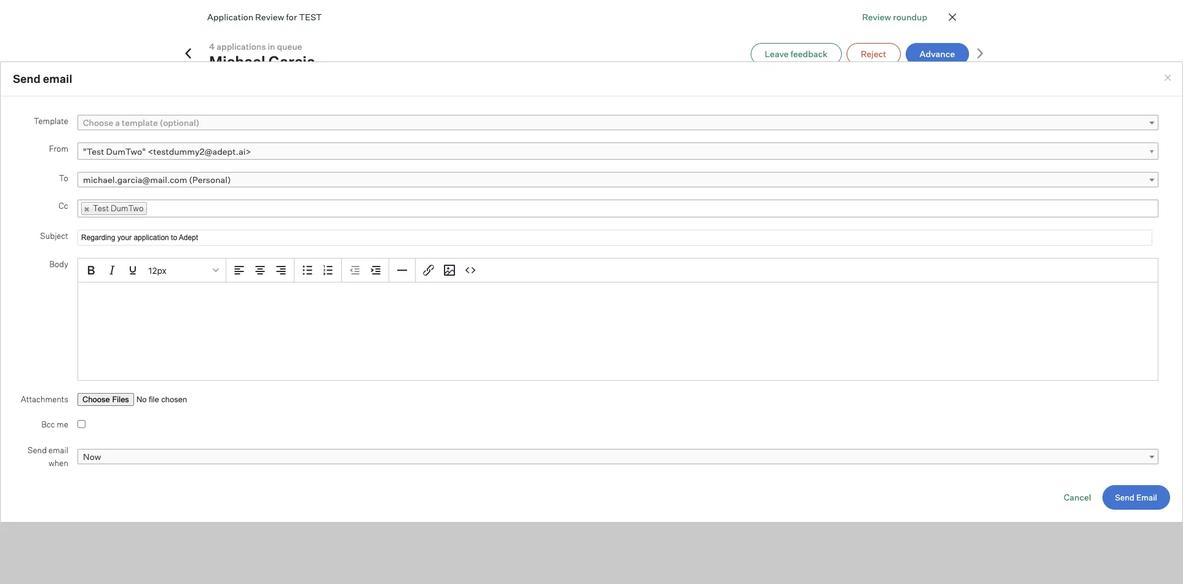 Task type: vqa. For each thing, say whether or not it's contained in the screenshot.
topmost for
yes



Task type: describe. For each thing, give the bounding box(es) containing it.
advance
[[920, 48, 955, 59]]

candidates.
[[525, 118, 572, 129]]

application review for test
[[207, 12, 322, 22]]

4 applications in queue michael garcia
[[209, 41, 315, 70]]

when
[[49, 459, 68, 469]]

candidate
[[735, 103, 794, 119]]

4
[[209, 41, 215, 51]]

bcc
[[41, 420, 55, 430]]

leave
[[765, 48, 789, 59]]

close image
[[945, 10, 960, 25]]

in
[[268, 41, 275, 51]]

michael
[[209, 52, 265, 70]]

me
[[57, 420, 68, 430]]

"test dumtwo" <testdummy2@adept.ai>
[[83, 146, 251, 157]]

(optional)
[[160, 117, 199, 128]]

judgment,
[[347, 104, 388, 114]]

instead
[[407, 104, 437, 114]]

"test
[[83, 146, 104, 157]]

michael.garcia@mail.com (personal) link
[[78, 172, 1159, 187]]

send email
[[13, 72, 72, 86]]

on inside try not to make a snap judgment, and instead focus on the specific attributes outlined for the role. this reduces bias and ensures we're considering the most qualified candidates.
[[463, 104, 473, 114]]

from
[[49, 144, 68, 154]]

michael.garcia@mail.com
[[83, 175, 187, 185]]

send for send email when
[[28, 446, 47, 456]]

send email dialog
[[0, 62, 1183, 523]]

2023
[[853, 144, 873, 154]]

specific
[[490, 104, 521, 114]]

role.
[[627, 104, 645, 114]]

bias
[[308, 118, 325, 129]]

dumtwo
[[111, 203, 144, 213]]

queue
[[277, 41, 302, 51]]

we're
[[378, 118, 399, 129]]

bcc me
[[41, 420, 68, 430]]

1 review from the left
[[863, 12, 891, 22]]

tags:
[[735, 193, 758, 204]]

cancel
[[1064, 493, 1092, 503]]

cancel link
[[1064, 493, 1092, 503]]

advance button
[[906, 43, 969, 65]]

previous image
[[182, 47, 194, 59]]

responded to an ad on indeed (test dumtwo)
[[735, 162, 912, 185]]

reduces
[[274, 118, 306, 129]]

to inside try not to make a snap judgment, and instead focus on the specific attributes outlined for the role. this reduces bias and ensures we're considering the most qualified candidates.
[[285, 104, 293, 114]]

reject
[[861, 48, 887, 59]]

candidate actions image
[[931, 111, 946, 114]]

ad
[[839, 162, 849, 172]]

considering
[[401, 118, 449, 129]]

test dumtwo
[[93, 203, 144, 213]]

add a candidate tag image
[[871, 194, 881, 204]]

candidate actions element
[[931, 100, 946, 122]]

not
[[269, 104, 283, 114]]

send email
[[1116, 493, 1158, 503]]

12px button
[[143, 260, 223, 281]]

applied
[[735, 144, 768, 154]]

review roundup
[[863, 12, 928, 22]]

try
[[254, 104, 267, 114]]

send email when
[[28, 446, 68, 469]]

"test dumtwo" <testdummy2@adept.ai> link
[[78, 143, 1159, 160]]

candidate details
[[735, 103, 836, 119]]

an
[[828, 162, 837, 172]]

review roundup link
[[863, 10, 928, 23]]

close image
[[1163, 73, 1173, 83]]

applied date: september 18, 2023
[[735, 144, 873, 154]]

send email link
[[1103, 486, 1171, 510]]

to inside responded to an ad on indeed (test dumtwo)
[[818, 162, 826, 172]]



Task type: locate. For each thing, give the bounding box(es) containing it.
1 vertical spatial on
[[851, 162, 861, 172]]

to left "an" on the right of page
[[818, 162, 826, 172]]

send for send email
[[1116, 493, 1135, 503]]

application
[[207, 12, 253, 22]]

toolbar
[[226, 259, 295, 283], [295, 259, 342, 283], [342, 259, 389, 283], [416, 259, 483, 283]]

next element
[[974, 47, 987, 61]]

source:
[[735, 162, 768, 172]]

email inside send email when
[[49, 446, 68, 456]]

1 vertical spatial a
[[115, 117, 120, 128]]

1 vertical spatial for
[[599, 104, 610, 114]]

1 horizontal spatial review
[[863, 12, 891, 22]]

a
[[319, 104, 323, 114], [115, 117, 120, 128]]

details
[[797, 103, 836, 119]]

leave feedback
[[765, 48, 828, 59]]

0 horizontal spatial review
[[255, 12, 284, 22]]

previous element
[[182, 47, 194, 61]]

1 horizontal spatial the
[[475, 104, 488, 114]]

1 toolbar from the left
[[226, 259, 295, 283]]

on inside responded to an ad on indeed (test dumtwo)
[[851, 162, 861, 172]]

send left email
[[1116, 493, 1135, 503]]

1 vertical spatial and
[[327, 118, 342, 129]]

to right not
[[285, 104, 293, 114]]

outlined
[[564, 104, 597, 114]]

for inside try not to make a snap judgment, and instead focus on the specific attributes outlined for the role. this reduces bias and ensures we're considering the most qualified candidates.
[[599, 104, 610, 114]]

1 horizontal spatial a
[[319, 104, 323, 114]]

roundup
[[893, 12, 928, 22]]

reject button
[[847, 43, 901, 65]]

test
[[93, 203, 109, 213]]

1 horizontal spatial for
[[599, 104, 610, 114]]

the up most
[[475, 104, 488, 114]]

email for send email
[[43, 72, 72, 86]]

choose a template (optional)
[[83, 117, 199, 128]]

try not to make a snap judgment, and instead focus on the specific attributes outlined for the role. this reduces bias and ensures we're considering the most qualified candidates.
[[254, 104, 645, 129]]

12px toolbar
[[78, 259, 226, 283]]

0 vertical spatial send
[[13, 72, 41, 86]]

review left roundup
[[863, 12, 891, 22]]

12px group
[[78, 259, 1158, 283]]

0 vertical spatial for
[[286, 12, 297, 22]]

none file field inside send email dialog
[[78, 394, 229, 406]]

to
[[59, 173, 68, 183]]

send
[[13, 72, 41, 86], [28, 446, 47, 456], [1116, 493, 1135, 503]]

2 vertical spatial send
[[1116, 493, 1135, 503]]

send for send email
[[13, 72, 41, 86]]

0 vertical spatial to
[[285, 104, 293, 114]]

2 review from the left
[[255, 12, 284, 22]]

email
[[1137, 493, 1158, 503]]

review up in
[[255, 12, 284, 22]]

responded
[[771, 162, 816, 172]]

cto
[[773, 194, 791, 205]]

the
[[475, 104, 488, 114], [612, 104, 625, 114], [451, 118, 464, 129]]

date:
[[770, 144, 791, 154]]

focus
[[439, 104, 461, 114]]

None checkbox
[[78, 421, 86, 429]]

<testdummy2@adept.ai>
[[148, 146, 251, 157]]

review
[[863, 12, 891, 22], [255, 12, 284, 22]]

12px
[[148, 265, 167, 276]]

18,
[[840, 144, 851, 154]]

email up template
[[43, 72, 72, 86]]

snap
[[325, 104, 345, 114]]

dumtwo)
[[735, 175, 774, 185]]

0 vertical spatial a
[[319, 104, 323, 114]]

template
[[34, 116, 68, 126]]

michael garcia link
[[209, 52, 315, 70]]

for left test
[[286, 12, 297, 22]]

0 vertical spatial and
[[390, 104, 405, 114]]

dumtwo"
[[106, 146, 146, 157]]

0 vertical spatial on
[[463, 104, 473, 114]]

make
[[295, 104, 317, 114]]

template
[[122, 117, 158, 128]]

the down the focus
[[451, 118, 464, 129]]

feedback
[[791, 48, 828, 59]]

(personal)
[[189, 175, 231, 185]]

test
[[299, 12, 322, 22]]

1 horizontal spatial to
[[818, 162, 826, 172]]

subject
[[40, 231, 68, 241]]

1 vertical spatial send
[[28, 446, 47, 456]]

send up template
[[13, 72, 41, 86]]

0 horizontal spatial a
[[115, 117, 120, 128]]

on up most
[[463, 104, 473, 114]]

choose
[[83, 117, 113, 128]]

a inside try not to make a snap judgment, and instead focus on the specific attributes outlined for the role. this reduces bias and ensures we're considering the most qualified candidates.
[[319, 104, 323, 114]]

garcia
[[269, 52, 315, 70]]

and down snap
[[327, 118, 342, 129]]

leave feedback button
[[751, 43, 842, 65]]

michael.garcia@mail.com (personal)
[[83, 175, 231, 185]]

2 toolbar from the left
[[295, 259, 342, 283]]

cc
[[59, 201, 68, 211]]

a left snap
[[319, 104, 323, 114]]

email up when
[[49, 446, 68, 456]]

1 vertical spatial email
[[49, 446, 68, 456]]

september
[[794, 144, 838, 154]]

send inside send email when
[[28, 446, 47, 456]]

a right choose
[[115, 117, 120, 128]]

attributes
[[523, 104, 562, 114]]

body
[[49, 259, 68, 269]]

send down 'bcc'
[[28, 446, 47, 456]]

(test
[[892, 162, 912, 172]]

attachments
[[21, 395, 68, 405]]

Subject text field
[[78, 230, 1152, 246]]

choose a template (optional) link
[[78, 115, 1159, 130]]

on right ad
[[851, 162, 861, 172]]

0 horizontal spatial and
[[327, 118, 342, 129]]

0 horizontal spatial for
[[286, 12, 297, 22]]

1 horizontal spatial and
[[390, 104, 405, 114]]

4 toolbar from the left
[[416, 259, 483, 283]]

email for send email when
[[49, 446, 68, 456]]

for up choose a template (optional) link
[[599, 104, 610, 114]]

now link
[[78, 450, 1159, 465]]

the up choose a template (optional) link
[[612, 104, 625, 114]]

1 horizontal spatial on
[[851, 162, 861, 172]]

applications
[[217, 41, 266, 51]]

this
[[254, 118, 272, 129]]

ensures
[[344, 118, 376, 129]]

3 toolbar from the left
[[342, 259, 389, 283]]

none checkbox inside send email dialog
[[78, 421, 86, 429]]

0 horizontal spatial on
[[463, 104, 473, 114]]

to
[[285, 104, 293, 114], [818, 162, 826, 172]]

indeed
[[863, 162, 890, 172]]

now
[[83, 452, 101, 463]]

0 vertical spatial email
[[43, 72, 72, 86]]

qualified
[[488, 118, 523, 129]]

and up we're
[[390, 104, 405, 114]]

2 horizontal spatial the
[[612, 104, 625, 114]]

on
[[463, 104, 473, 114], [851, 162, 861, 172]]

0 horizontal spatial to
[[285, 104, 293, 114]]

None file field
[[78, 394, 229, 406]]

a inside dialog
[[115, 117, 120, 128]]

1 vertical spatial to
[[818, 162, 826, 172]]

most
[[466, 118, 486, 129]]

0 horizontal spatial the
[[451, 118, 464, 129]]



